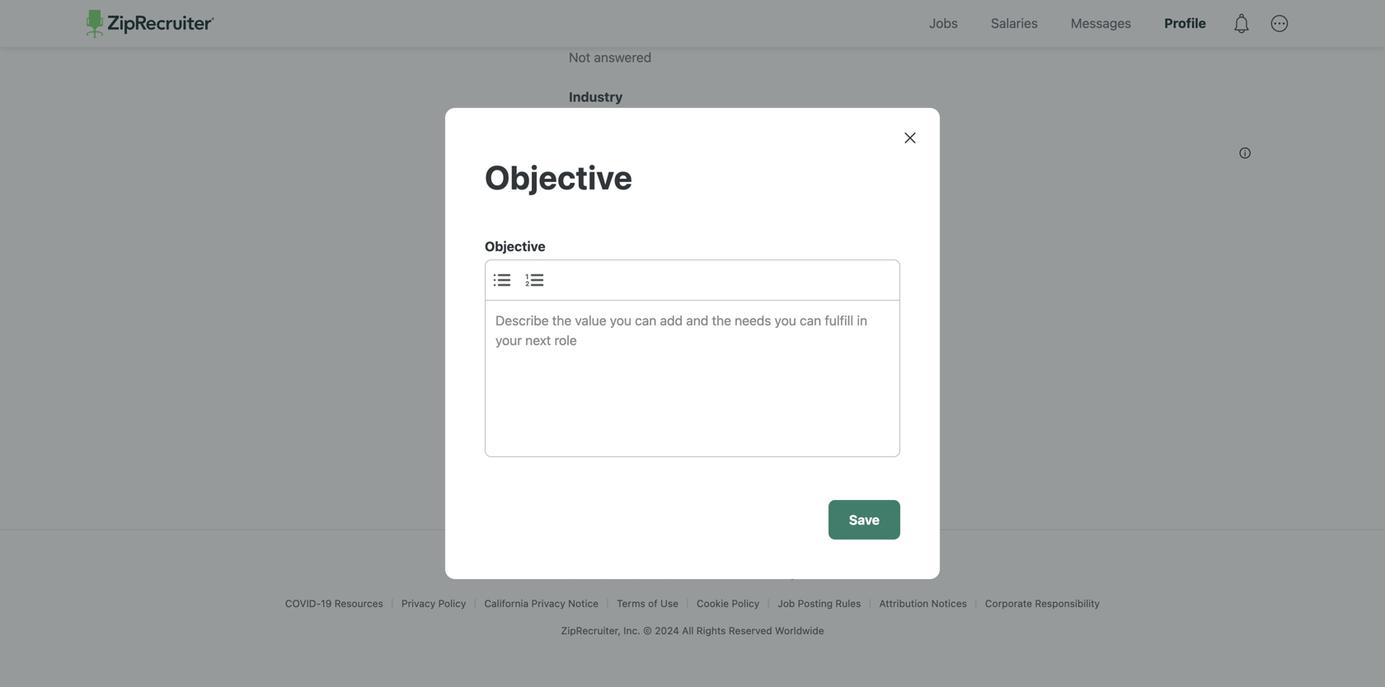 Task type: vqa. For each thing, say whether or not it's contained in the screenshot.


Task type: locate. For each thing, give the bounding box(es) containing it.
add
[[591, 257, 616, 273], [591, 317, 616, 332]]

your left privacy in the left of the page
[[549, 568, 570, 580]]

1 vertical spatial not answered
[[569, 168, 652, 184]]

add inside add objective 'button'
[[591, 317, 616, 332]]

use
[[661, 598, 679, 610]]

attribution
[[880, 598, 929, 610]]

jobs link
[[917, 0, 971, 47]]

2024
[[655, 626, 679, 637]]

not answered up industry
[[569, 49, 652, 65]]

2 answered from the top
[[594, 109, 652, 124]]

2 vertical spatial answered
[[594, 168, 652, 184]]

not up industry
[[569, 49, 591, 65]]

0 vertical spatial answered
[[594, 49, 652, 65]]

1 vertical spatial not
[[569, 109, 591, 124]]

0 horizontal spatial policy
[[438, 598, 466, 610]]

answered
[[594, 49, 652, 65], [594, 109, 652, 124], [594, 168, 652, 184]]

1 not from the top
[[569, 49, 591, 65]]

answered down industry
[[594, 109, 652, 124]]

salaries
[[991, 15, 1038, 31]]

your privacy is our priority. learn more: your privacy choices
[[549, 568, 837, 581]]

your
[[549, 568, 570, 580], [739, 569, 760, 581]]

not down 'industry not answered'
[[569, 168, 591, 184]]

add for add executive summary
[[591, 257, 616, 273]]

3 answered from the top
[[594, 168, 652, 184]]

responsibility
[[1035, 598, 1100, 610]]

2 policy from the left
[[732, 598, 760, 610]]

save
[[849, 513, 880, 528]]

3 not from the top
[[569, 168, 591, 184]]

profile link
[[1152, 0, 1219, 47]]

2 horizontal spatial privacy
[[762, 569, 796, 581]]

messages link
[[1059, 0, 1144, 47]]

not inside 'industry not answered'
[[569, 109, 591, 124]]

ca lifornia privacy notice
[[484, 598, 599, 610]]

2 vertical spatial not
[[569, 168, 591, 184]]

not answered
[[569, 49, 652, 65], [569, 168, 652, 184]]

1 horizontal spatial policy
[[732, 598, 760, 610]]

1 vertical spatial add
[[591, 317, 616, 332]]

posting
[[798, 598, 833, 610]]

2 not from the top
[[569, 109, 591, 124]]

0 horizontal spatial your
[[549, 568, 570, 580]]

objective inside 'button'
[[619, 317, 680, 332]]

save button
[[829, 501, 901, 540]]

attribution notices
[[880, 598, 967, 610]]

objective
[[485, 158, 633, 197], [485, 239, 546, 254], [619, 317, 680, 332]]

answered up industry
[[594, 49, 652, 65]]

0 vertical spatial not answered
[[569, 49, 652, 65]]

learn
[[676, 568, 702, 580]]

salaries link
[[979, 0, 1051, 47]]

ziprecruiter,
[[561, 626, 621, 637]]

policy
[[438, 598, 466, 610], [732, 598, 760, 610]]

add for add objective
[[591, 317, 616, 332]]

privacy inside your privacy is our priority. learn more: your privacy choices
[[762, 569, 796, 581]]

rights
[[697, 626, 726, 637]]

not answered down 'industry not answered'
[[569, 168, 652, 184]]

your privacy choices link
[[739, 568, 837, 582]]

privacy left notice at the left of page
[[532, 598, 566, 610]]

executive
[[619, 257, 681, 273]]

your right more:
[[739, 569, 760, 581]]

1 add from the top
[[591, 257, 616, 273]]

close image
[[901, 128, 920, 148]]

objective dialog
[[0, 0, 1386, 688]]

2 add from the top
[[591, 317, 616, 332]]

our
[[620, 568, 635, 580]]

privacy
[[762, 569, 796, 581], [402, 598, 436, 610], [532, 598, 566, 610]]

add executive summary button
[[544, 245, 766, 285]]

2 vertical spatial objective
[[619, 317, 680, 332]]

1 vertical spatial answered
[[594, 109, 652, 124]]

1 policy from the left
[[438, 598, 466, 610]]

not down industry
[[569, 109, 591, 124]]

cookie policy link
[[697, 597, 760, 612]]

policy up 'reserved'
[[732, 598, 760, 610]]

0 vertical spatial add
[[591, 257, 616, 273]]

add left executive
[[591, 257, 616, 273]]

0 vertical spatial not
[[569, 49, 591, 65]]

add executive summary
[[591, 257, 746, 273]]

answered down 'industry not answered'
[[594, 168, 652, 184]]

©
[[643, 626, 652, 637]]

policy left the ca on the left bottom of the page
[[438, 598, 466, 610]]

covid-19 resources
[[285, 598, 383, 610]]

privacy up job
[[762, 569, 796, 581]]

add down "add executive summary" button
[[591, 317, 616, 332]]

is
[[609, 568, 617, 580]]

ziprecruiter image
[[87, 10, 214, 38]]

unordered list image
[[486, 264, 519, 297]]

ziprecruiter, inc. © 2024 all rights reserved worldwide
[[561, 626, 824, 637]]

privacy right resources
[[402, 598, 436, 610]]

add inside "add executive summary" button
[[591, 257, 616, 273]]

industry not answered
[[569, 89, 652, 124]]

not
[[569, 49, 591, 65], [569, 109, 591, 124], [569, 168, 591, 184]]



Task type: describe. For each thing, give the bounding box(es) containing it.
1 horizontal spatial your
[[739, 569, 760, 581]]

notice
[[568, 598, 599, 610]]

summary
[[684, 257, 746, 273]]

1 answered from the top
[[594, 49, 652, 65]]

messages
[[1071, 15, 1132, 31]]

rules
[[836, 598, 861, 610]]

ordered list image
[[519, 264, 552, 297]]

terms
[[617, 598, 646, 610]]

notices
[[932, 598, 967, 610]]

corp
[[986, 598, 1008, 610]]

0 horizontal spatial privacy
[[402, 598, 436, 610]]

policy for cookie policy
[[732, 598, 760, 610]]

terms of use
[[617, 598, 679, 610]]

resources
[[335, 598, 383, 610]]

add objective
[[591, 317, 680, 332]]

corp orate responsibility
[[986, 598, 1100, 610]]

covid-
[[285, 598, 321, 610]]

privacy policy
[[402, 598, 466, 610]]

profile
[[1165, 15, 1207, 31]]

job
[[778, 598, 795, 610]]

tooltip arrow image
[[1229, 131, 1262, 146]]

industry
[[569, 89, 623, 105]]

priority.
[[638, 568, 673, 580]]

more:
[[705, 568, 732, 580]]

job posting rules
[[778, 598, 861, 610]]

1 horizontal spatial privacy
[[532, 598, 566, 610]]

2 not answered from the top
[[569, 168, 652, 184]]

cookie policy
[[697, 598, 760, 610]]

of
[[648, 598, 658, 610]]

policy for privacy policy
[[438, 598, 466, 610]]

reserved
[[729, 626, 772, 637]]

covid-19 resources link
[[285, 597, 383, 612]]

jobs
[[929, 15, 958, 31]]

orate
[[1008, 598, 1033, 610]]

0 vertical spatial objective
[[485, 158, 633, 197]]

answered inside 'industry not answered'
[[594, 109, 652, 124]]

add objective button
[[544, 305, 701, 344]]

choices
[[799, 569, 837, 581]]

worldwide
[[775, 626, 824, 637]]

privacy
[[573, 568, 606, 580]]

inc.
[[624, 626, 641, 637]]

1 vertical spatial objective
[[485, 239, 546, 254]]

lifornia
[[497, 598, 529, 610]]

1 not answered from the top
[[569, 49, 652, 65]]

all
[[682, 626, 694, 637]]

ca
[[484, 598, 497, 610]]

19
[[321, 598, 332, 610]]

cookie
[[697, 598, 729, 610]]



